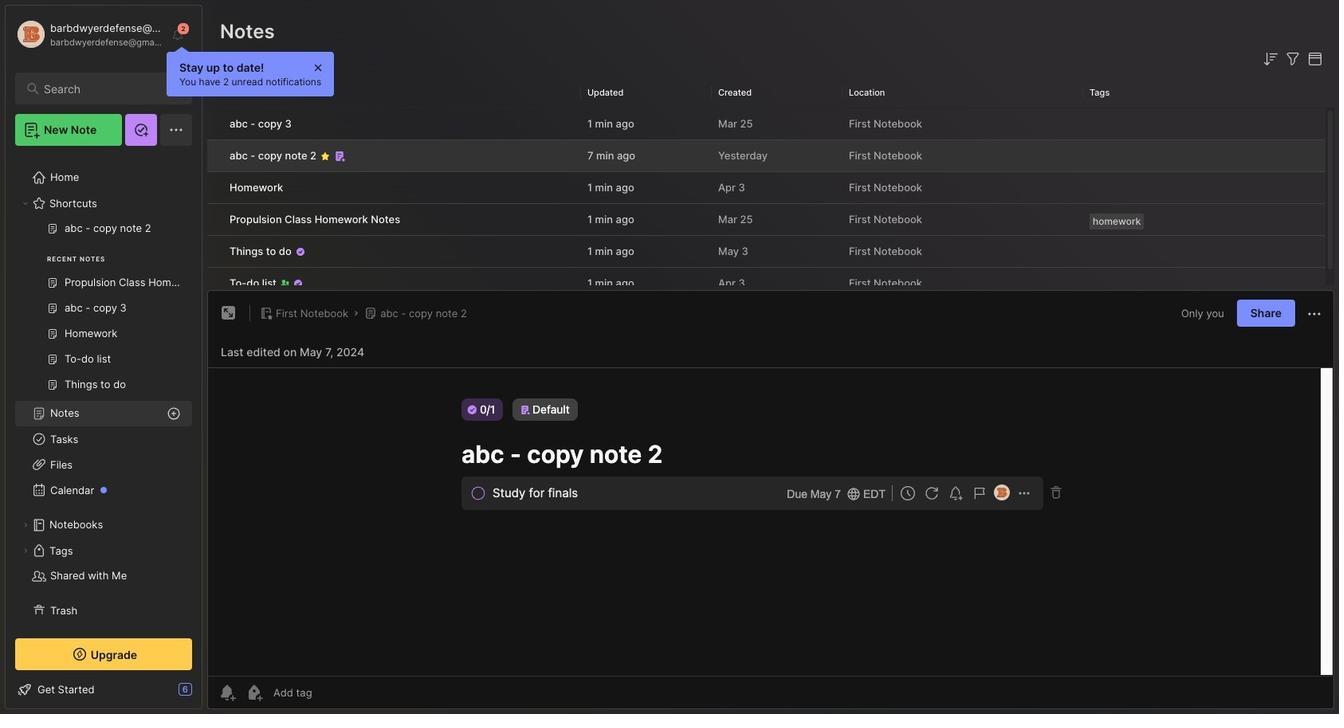 Task type: vqa. For each thing, say whether or not it's contained in the screenshot.
the More actions field
no



Task type: describe. For each thing, give the bounding box(es) containing it.
expand notebooks image
[[21, 521, 30, 530]]

Search text field
[[44, 81, 178, 96]]

Add tag field
[[272, 686, 392, 700]]

note window element
[[207, 290, 1334, 713]]

5 cell from the top
[[207, 236, 220, 267]]

add filters image
[[1283, 49, 1303, 69]]

3 cell from the top
[[207, 172, 220, 203]]

4 cell from the top
[[207, 204, 220, 235]]

expand note image
[[219, 304, 238, 323]]

none search field inside main element
[[44, 79, 178, 98]]

add a reminder image
[[218, 683, 237, 702]]

main element
[[0, 0, 207, 714]]



Task type: locate. For each thing, give the bounding box(es) containing it.
row group
[[207, 108, 1326, 301]]

tree
[[6, 155, 202, 634]]

cell
[[207, 108, 220, 140], [207, 140, 220, 171], [207, 172, 220, 203], [207, 204, 220, 235], [207, 236, 220, 267], [207, 268, 220, 299]]

1 cell from the top
[[207, 108, 220, 140]]

tooltip
[[167, 46, 334, 96]]

group
[[15, 216, 192, 407]]

Add filters field
[[1283, 49, 1303, 69]]

6 cell from the top
[[207, 268, 220, 299]]

Account field
[[15, 18, 163, 50]]

group inside tree
[[15, 216, 192, 407]]

expand tags image
[[21, 546, 30, 556]]

Note Editor text field
[[208, 368, 1334, 676]]

tree inside main element
[[6, 155, 202, 634]]

click to collapse image
[[201, 685, 213, 704]]

add tag image
[[245, 683, 264, 702]]

Sort options field
[[1261, 49, 1280, 69]]

2 cell from the top
[[207, 140, 220, 171]]

None search field
[[44, 79, 178, 98]]

View options field
[[1303, 49, 1325, 69]]

Help and Learning task checklist field
[[6, 677, 202, 702]]



